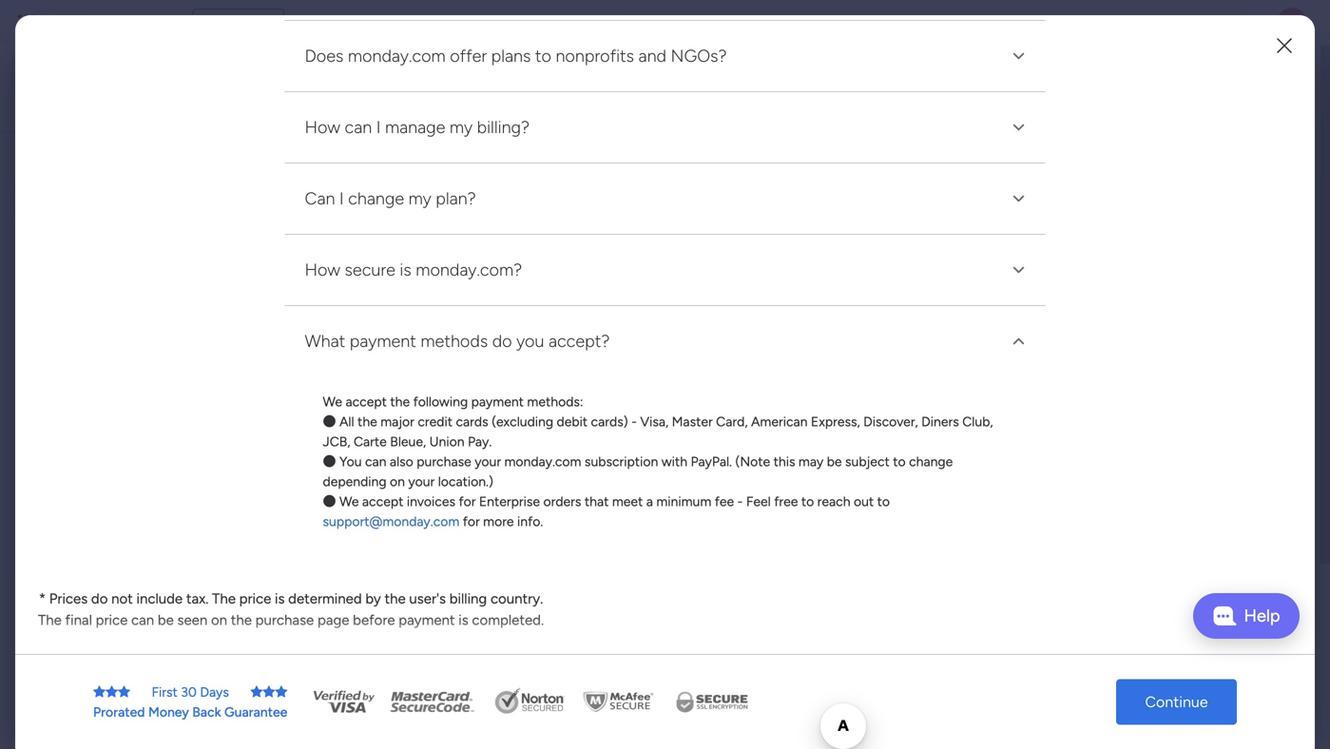 Task type: vqa. For each thing, say whether or not it's contained in the screenshot.
Pay.
yes



Task type: locate. For each thing, give the bounding box(es) containing it.
help image
[[1211, 13, 1230, 32]]

heading
[[495, 106, 836, 186]]

select product image
[[17, 13, 36, 32]]

on down also
[[390, 474, 405, 490]]

choose inside monday dev your pro trial has ended, choose your plan
[[538, 146, 648, 186]]

2 vertical spatial payment
[[399, 612, 455, 629]]

plans
[[244, 15, 276, 31]]

do left you
[[492, 331, 512, 352]]

accept up all
[[346, 394, 387, 410]]

1 how from the top
[[305, 117, 341, 138]]

has
[[679, 106, 731, 146]]

1 horizontal spatial help
[[1245, 606, 1281, 626]]

your up "choose a plan"
[[656, 146, 720, 186]]

1 vertical spatial plan
[[685, 226, 714, 244]]

● left all
[[323, 414, 336, 430]]

how inside dropdown button
[[305, 260, 341, 280]]

2 scrum from the top
[[519, 613, 556, 629]]

0 vertical spatial monday dev > my team > my scrum team
[[341, 380, 590, 396]]

debit
[[557, 414, 588, 430]]

0 horizontal spatial i
[[340, 189, 344, 209]]

1 horizontal spatial purchase
[[417, 454, 472, 470]]

- left visa,
[[632, 414, 637, 430]]

0 horizontal spatial my
[[409, 189, 432, 209]]

1 vertical spatial is
[[275, 591, 285, 608]]

scrum up (excluding
[[519, 380, 556, 396]]

can up the recently at the left of the page
[[345, 117, 372, 138]]

1 monday dev > my team > my scrum team from the top
[[341, 380, 590, 396]]

0 vertical spatial choose
[[538, 146, 648, 186]]

1 horizontal spatial on
[[390, 474, 405, 490]]

change down the diners in the bottom right of the page
[[909, 454, 953, 470]]

close image up close image
[[1008, 116, 1031, 139]]

1 vertical spatial payment
[[471, 394, 524, 410]]

1 vertical spatial accept
[[362, 494, 404, 510]]

0 horizontal spatial do
[[91, 591, 108, 608]]

my left the billing?
[[450, 117, 473, 138]]

close image down close image
[[1008, 259, 1031, 282]]

your
[[495, 106, 558, 146], [1126, 146, 1161, 166]]

0 horizontal spatial plan
[[685, 226, 714, 244]]

2 team from the top
[[559, 613, 590, 629]]

can down include
[[131, 612, 154, 629]]

0 vertical spatial be
[[827, 454, 842, 470]]

getting started element
[[1017, 721, 1302, 750]]

0 vertical spatial do
[[492, 331, 512, 352]]

0 horizontal spatial with
[[662, 454, 688, 470]]

monday dev > my team > my scrum team down billing
[[341, 613, 590, 629]]

1 horizontal spatial is
[[400, 260, 412, 280]]

1 vertical spatial help button
[[1169, 695, 1236, 727]]

plan
[[727, 146, 792, 186], [685, 226, 714, 244]]

1 horizontal spatial to
[[878, 494, 890, 510]]

1 vertical spatial close image
[[1008, 259, 1031, 282]]

2 vertical spatial can
[[131, 612, 154, 629]]

see plans button
[[193, 9, 284, 37]]

i right can
[[340, 189, 344, 209]]

2 horizontal spatial to
[[893, 454, 906, 470]]

change down recently visited
[[348, 189, 404, 209]]

1 vertical spatial ●
[[323, 454, 336, 470]]

2 ● from the top
[[323, 454, 336, 470]]

is right secure at the top left
[[400, 260, 412, 280]]

my down visited
[[409, 189, 432, 209]]

price down the not
[[96, 612, 128, 629]]

team right completed.
[[559, 613, 590, 629]]

0 vertical spatial lottie animation element
[[607, 46, 1142, 118]]

how inside dropdown button
[[305, 117, 341, 138]]

close image inside how secure is monday.com? dropdown button
[[1008, 259, 1031, 282]]

1 horizontal spatial the
[[212, 591, 236, 608]]

1 vertical spatial do
[[91, 591, 108, 608]]

your up made
[[1072, 560, 1102, 578]]

0 vertical spatial change
[[348, 189, 404, 209]]

how down workspaces
[[305, 117, 341, 138]]

paypal.
[[691, 454, 732, 470]]

1 vertical spatial a
[[647, 494, 653, 510]]

dev up major
[[393, 380, 415, 396]]

change inside can i change my plan? dropdown button
[[348, 189, 404, 209]]

0 vertical spatial plan
[[727, 146, 792, 186]]

be down include
[[158, 612, 174, 629]]

1 close image from the top
[[1008, 116, 1031, 139]]

your up invoices
[[408, 474, 435, 490]]

templates
[[1114, 582, 1183, 600], [1153, 624, 1221, 642]]

1 horizontal spatial your
[[1126, 146, 1161, 166]]

close image
[[1008, 116, 1031, 139], [1008, 259, 1031, 282]]

2 vertical spatial ●
[[323, 494, 336, 510]]

help
[[1245, 606, 1281, 626], [1185, 701, 1219, 721]]

1 vertical spatial team
[[559, 613, 590, 629]]

that
[[585, 494, 609, 510]]

2 how from the top
[[305, 260, 341, 280]]

monday
[[85, 12, 150, 33], [247, 79, 303, 97], [341, 380, 389, 396], [341, 613, 389, 629]]

the right tax.
[[212, 591, 236, 608]]

purchase down 'determined'
[[256, 612, 314, 629]]

0 horizontal spatial change
[[348, 189, 404, 209]]

team up debit
[[559, 380, 590, 396]]

workspaces
[[271, 93, 352, 111]]

0 horizontal spatial is
[[275, 591, 285, 608]]

1 vertical spatial my
[[409, 189, 432, 209]]

may
[[799, 454, 824, 470]]

templates down workflow
[[1114, 582, 1183, 600]]

2 vertical spatial is
[[459, 612, 469, 629]]

monday down by
[[341, 613, 389, 629]]

to right free
[[802, 494, 814, 510]]

0 horizontal spatial a
[[647, 494, 653, 510]]

1 vertical spatial team
[[451, 613, 483, 629]]

1 horizontal spatial lottie animation element
[[607, 46, 1142, 118]]

the down *
[[38, 612, 62, 629]]

1 vertical spatial scrum
[[519, 613, 556, 629]]

0 horizontal spatial be
[[158, 612, 174, 629]]

we up all
[[323, 394, 342, 410]]

i left manage
[[376, 117, 381, 138]]

for left more
[[463, 514, 480, 530]]

0 vertical spatial payment
[[350, 331, 417, 352]]

1 horizontal spatial plan
[[727, 146, 792, 186]]

0 vertical spatial on
[[390, 474, 405, 490]]

can down carte
[[365, 454, 387, 470]]

>
[[418, 380, 426, 396], [486, 380, 494, 396], [418, 613, 426, 629], [486, 613, 494, 629]]

payment
[[350, 331, 417, 352], [471, 394, 524, 410], [399, 612, 455, 629]]

how left secure at the top left
[[305, 260, 341, 280]]

your inside monday dev your pro trial has ended, choose your plan
[[495, 106, 558, 146]]

your left profile
[[1126, 146, 1161, 166]]

0 horizontal spatial help
[[1185, 701, 1219, 721]]

a inside we accept the following payment methods: ● all the major credit cards (excluding debit cards) - visa, master card, american express, discover, diners club, jcb, carte bleue, union pay. ● you can also purchase your monday.com subscription with paypal. (note this may be subject to change depending on your location.) ● we accept invoices for enterprise orders that meet a minimum fee - feel free to reach out to support@monday.com for more info.
[[647, 494, 653, 510]]

0 horizontal spatial your
[[495, 106, 558, 146]]

1 horizontal spatial i
[[376, 117, 381, 138]]

list box
[[0, 224, 243, 711]]

with right minutes
[[1246, 560, 1276, 578]]

0 vertical spatial -
[[632, 414, 637, 430]]

chat bot icon image
[[1213, 607, 1237, 626]]

price
[[239, 591, 271, 608], [96, 612, 128, 629]]

0 vertical spatial price
[[239, 591, 271, 608]]

30
[[181, 684, 197, 701]]

0 horizontal spatial lottie animation element
[[0, 557, 243, 750]]

see plans
[[218, 15, 276, 31]]

1 vertical spatial purchase
[[256, 612, 314, 629]]

prices
[[49, 591, 88, 608]]

choose inside button
[[617, 226, 670, 244]]

your down pay.
[[475, 454, 501, 470]]

the right seen
[[231, 612, 252, 629]]

0 horizontal spatial purchase
[[256, 612, 314, 629]]

0 vertical spatial team
[[451, 380, 483, 396]]

0 vertical spatial my
[[450, 117, 473, 138]]

your inside monday dev your pro trial has ended, choose your plan
[[656, 146, 720, 186]]

the up carte
[[358, 414, 377, 430]]

1 horizontal spatial my
[[450, 117, 473, 138]]

> up cards
[[486, 380, 494, 396]]

see
[[218, 15, 241, 31]]

help button
[[1194, 594, 1300, 639], [1169, 695, 1236, 727]]

1 vertical spatial the
[[38, 612, 62, 629]]

on right seen
[[211, 612, 227, 629]]

the
[[390, 394, 410, 410], [358, 414, 377, 430], [385, 591, 406, 608], [231, 612, 252, 629]]

invite members image
[[1081, 13, 1100, 32]]

my
[[450, 117, 473, 138], [409, 189, 432, 209]]

accept?
[[549, 331, 610, 352]]

payment right public board icon
[[350, 331, 417, 352]]

templates inside 'button'
[[1153, 624, 1221, 642]]

tasks, main board element
[[0, 261, 243, 293]]

templates right explore
[[1153, 624, 1221, 642]]

1 horizontal spatial change
[[909, 454, 953, 470]]

subscription
[[585, 454, 658, 470]]

1 vertical spatial price
[[96, 612, 128, 629]]

0 vertical spatial scrum
[[519, 380, 556, 396]]

open image
[[1008, 330, 1031, 353]]

1 horizontal spatial do
[[492, 331, 512, 352]]

manage
[[385, 117, 446, 138]]

0 vertical spatial close image
[[1008, 116, 1031, 139]]

apps image
[[1122, 13, 1141, 32]]

jcb,
[[323, 434, 351, 450]]

accept
[[346, 394, 387, 410], [362, 494, 404, 510]]

subject
[[846, 454, 890, 470]]

how can i manage my billing? button
[[285, 92, 1046, 163]]

is inside dropdown button
[[400, 260, 412, 280]]

● left you
[[323, 454, 336, 470]]

monday down tasks
[[341, 380, 389, 396]]

0 vertical spatial purchase
[[417, 454, 472, 470]]

purchase inside we accept the following payment methods: ● all the major credit cards (excluding debit cards) - visa, master card, american express, discover, diners club, jcb, carte bleue, union pay. ● you can also purchase your monday.com subscription with paypal. (note this may be subject to change depending on your location.) ● we accept invoices for enterprise orders that meet a minimum fee - feel free to reach out to support@monday.com for more info.
[[417, 454, 472, 470]]

1 horizontal spatial be
[[827, 454, 842, 470]]

- right fee
[[738, 494, 743, 510]]

we down depending
[[340, 494, 359, 510]]

with left paypal.
[[662, 454, 688, 470]]

1 vertical spatial lottie animation element
[[0, 557, 243, 750]]

is left 'determined'
[[275, 591, 285, 608]]

can
[[305, 189, 335, 209]]

club,
[[963, 414, 994, 430]]

1 vertical spatial -
[[738, 494, 743, 510]]

0 horizontal spatial price
[[96, 612, 128, 629]]

inspired
[[1099, 686, 1154, 704]]

not
[[111, 591, 133, 608]]

1 vertical spatial monday dev > my team > my scrum team
[[341, 613, 590, 629]]

1 vertical spatial with
[[1246, 560, 1276, 578]]

be
[[827, 454, 842, 470], [158, 612, 174, 629]]

before
[[353, 612, 395, 629]]

* prices do not include tax. the price is determined by the user's billing country. the final price can be seen on the purchase page before payment is completed.
[[38, 591, 544, 629]]

be inside we accept the following payment methods: ● all the major credit cards (excluding debit cards) - visa, master card, american express, discover, diners club, jcb, carte bleue, union pay. ● you can also purchase your monday.com subscription with paypal. (note this may be subject to change depending on your location.) ● we accept invoices for enterprise orders that meet a minimum fee - feel free to reach out to support@monday.com for more info.
[[827, 454, 842, 470]]

close image inside how can i manage my billing? dropdown button
[[1008, 116, 1031, 139]]

cards)
[[591, 414, 628, 430]]

● down depending
[[323, 494, 336, 510]]

mcafee secure image
[[581, 688, 657, 717]]

getting
[[345, 582, 399, 600]]

your down noah! at the left top of page
[[377, 72, 408, 90]]

1 team from the top
[[559, 380, 590, 396]]

0 vertical spatial ●
[[323, 414, 336, 430]]

completed.
[[472, 612, 544, 629]]

1 star image from the left
[[93, 686, 106, 699]]

notifications image
[[997, 13, 1016, 32]]

team down billing
[[451, 613, 483, 629]]

1 vertical spatial can
[[365, 454, 387, 470]]

on
[[390, 474, 405, 490], [211, 612, 227, 629]]

fee
[[715, 494, 734, 510]]

explore
[[1098, 624, 1149, 642]]

0 horizontal spatial on
[[211, 612, 227, 629]]

meet
[[612, 494, 643, 510]]

final
[[65, 612, 92, 629]]

star image
[[93, 686, 106, 699], [106, 686, 118, 699], [118, 686, 130, 699], [250, 686, 263, 699], [263, 686, 275, 699]]

1 vertical spatial templates
[[1153, 624, 1221, 642]]

a inside button
[[673, 226, 681, 244]]

monday down the good
[[247, 79, 303, 97]]

dev down getting started
[[393, 613, 415, 629]]

1 vertical spatial how
[[305, 260, 341, 280]]

monday inside monday dev your pro trial has ended, choose your plan
[[247, 79, 303, 97]]

can
[[345, 117, 372, 138], [365, 454, 387, 470], [131, 612, 154, 629]]

team up cards
[[451, 380, 483, 396]]

circle o image
[[1045, 227, 1058, 241]]

lottie animation element
[[607, 46, 1142, 118], [0, 557, 243, 750]]

support@monday.com link
[[323, 514, 460, 530]]

choose a plan button
[[602, 216, 729, 254]]

-
[[632, 414, 637, 430], [738, 494, 743, 510]]

0 vertical spatial with
[[662, 454, 688, 470]]

purchase down union
[[417, 454, 472, 470]]

help right chat bot icon
[[1245, 606, 1281, 626]]

include
[[137, 591, 183, 608]]

price right tax.
[[239, 591, 271, 608]]

1 horizontal spatial with
[[1246, 560, 1276, 578]]

continue button
[[1117, 680, 1237, 725]]

first 30 days
[[152, 684, 229, 701]]

monday.com?
[[416, 260, 522, 280]]

feel
[[747, 494, 771, 510]]

do left the not
[[91, 591, 108, 608]]

option
[[0, 227, 243, 231]]

dev
[[154, 12, 181, 33], [307, 79, 332, 97], [393, 380, 415, 396], [393, 613, 415, 629]]

country.
[[491, 591, 543, 608]]

my
[[429, 380, 448, 396], [498, 380, 516, 396], [429, 613, 448, 629], [498, 613, 516, 629]]

with inside we accept the following payment methods: ● all the major credit cards (excluding debit cards) - visa, master card, american express, discover, diners club, jcb, carte bleue, union pay. ● you can also purchase your monday.com subscription with paypal. (note this may be subject to change depending on your location.) ● we accept invoices for enterprise orders that meet a minimum fee - feel free to reach out to support@monday.com for more info.
[[662, 454, 688, 470]]

0 vertical spatial is
[[400, 260, 412, 280]]

be right may at bottom
[[827, 454, 842, 470]]

how can i manage my billing?
[[305, 117, 530, 138]]

close image for how secure is monday.com?
[[1008, 259, 1031, 282]]

location.)
[[438, 474, 494, 490]]

accept up support@monday.com link
[[362, 494, 404, 510]]

dev down morning, on the left top of page
[[307, 79, 332, 97]]

1 vertical spatial be
[[158, 612, 174, 629]]

visa,
[[641, 414, 669, 430]]

boost
[[1028, 560, 1068, 578]]

in
[[1172, 560, 1184, 578]]

1 horizontal spatial price
[[239, 591, 271, 608]]

1 vertical spatial change
[[909, 454, 953, 470]]

1 vertical spatial choose
[[617, 226, 670, 244]]

purchase
[[417, 454, 472, 470], [256, 612, 314, 629]]

i
[[376, 117, 381, 138], [340, 189, 344, 209]]

diners
[[922, 414, 960, 430]]

profile
[[1165, 146, 1215, 166]]

2 close image from the top
[[1008, 259, 1031, 282]]

determined
[[288, 591, 362, 608]]

1 vertical spatial on
[[211, 612, 227, 629]]

your down the inbox
[[495, 106, 558, 146]]

your inside good morning, noah! quickly access your recent boards, inbox and workspaces
[[377, 72, 408, 90]]

scrum down country.
[[519, 613, 556, 629]]

my inside can i change my plan? dropdown button
[[409, 189, 432, 209]]

monday dev > my team > my scrum team up cards
[[341, 380, 590, 396]]

my inside how can i manage my billing? dropdown button
[[450, 117, 473, 138]]

payment down user's
[[399, 612, 455, 629]]

payment up (excluding
[[471, 394, 524, 410]]

and
[[556, 72, 581, 90]]

to right out
[[878, 494, 890, 510]]

1 vertical spatial we
[[340, 494, 359, 510]]

to right subject
[[893, 454, 906, 470]]

0 vertical spatial how
[[305, 117, 341, 138]]

monday dev > my team > my scrum team
[[341, 380, 590, 396], [341, 613, 590, 629]]

circle o image
[[1045, 300, 1058, 314]]

0 vertical spatial a
[[673, 226, 681, 244]]

mastercard secure code image
[[385, 688, 480, 717]]

is
[[400, 260, 412, 280], [275, 591, 285, 608], [459, 612, 469, 629]]

help button right inspired
[[1169, 695, 1236, 727]]

1 scrum from the top
[[519, 380, 556, 396]]

for down location.) at left bottom
[[459, 494, 476, 510]]

is down billing
[[459, 612, 469, 629]]

help button down minutes
[[1194, 594, 1300, 639]]

close image for how can i manage my billing?
[[1008, 116, 1031, 139]]

0 vertical spatial can
[[345, 117, 372, 138]]

1 horizontal spatial a
[[673, 226, 681, 244]]

sprints, main board element
[[0, 293, 243, 325]]

0 vertical spatial we
[[323, 394, 342, 410]]

1 vertical spatial help
[[1185, 701, 1219, 721]]

what
[[305, 331, 345, 352]]

be inside * prices do not include tax. the price is determined by the user's billing country. the final price can be seen on the purchase page before payment is completed.
[[158, 612, 174, 629]]

2 star image from the left
[[106, 686, 118, 699]]

do
[[492, 331, 512, 352], [91, 591, 108, 608]]

help up getting started element
[[1185, 701, 1219, 721]]



Task type: describe. For each thing, give the bounding box(es) containing it.
do inside dropdown button
[[492, 331, 512, 352]]

continue
[[1146, 693, 1209, 711]]

ssl encrypted image
[[664, 688, 759, 717]]

by
[[366, 591, 381, 608]]

change inside we accept the following payment methods: ● all the major credit cards (excluding debit cards) - visa, master card, american express, discover, diners club, jcb, carte bleue, union pay. ● you can also purchase your monday.com subscription with paypal. (note this may be subject to change depending on your location.) ● we accept invoices for enterprise orders that meet a minimum fee - feel free to reach out to support@monday.com for more info.
[[909, 454, 953, 470]]

orders
[[544, 494, 582, 510]]

bugs queue, main board element
[[0, 358, 243, 390]]

monday dev your pro trial has ended, choose your plan
[[247, 79, 836, 186]]

payment inside dropdown button
[[350, 331, 417, 352]]

quick search results list box
[[294, 178, 971, 663]]

button padding image
[[1276, 36, 1295, 55]]

recently visited
[[321, 156, 448, 176]]

days
[[200, 684, 229, 701]]

what payment methods do you accept? button
[[285, 306, 1046, 377]]

how for how secure is monday.com?
[[305, 260, 341, 280]]

back
[[192, 704, 221, 721]]

you
[[340, 454, 362, 470]]

how for how can i manage my billing?
[[305, 117, 341, 138]]

> up the credit at the bottom of the page
[[418, 380, 426, 396]]

0 vertical spatial help
[[1245, 606, 1281, 626]]

1 horizontal spatial -
[[738, 494, 743, 510]]

made
[[1073, 582, 1111, 600]]

0 vertical spatial help button
[[1194, 594, 1300, 639]]

recently
[[321, 156, 391, 176]]

workflow
[[1106, 560, 1168, 578]]

0 vertical spatial the
[[212, 591, 236, 608]]

methods
[[421, 331, 488, 352]]

the right by
[[385, 591, 406, 608]]

getting started, main board element
[[0, 422, 243, 455]]

learn & get inspired
[[1017, 686, 1154, 704]]

close recently visited image
[[294, 155, 317, 178]]

plan inside choose a plan button
[[685, 226, 714, 244]]

2 horizontal spatial is
[[459, 612, 469, 629]]

bleue,
[[390, 434, 426, 450]]

can inside dropdown button
[[345, 117, 372, 138]]

cards
[[456, 414, 489, 430]]

2 monday dev > my team > my scrum team from the top
[[341, 613, 590, 629]]

master
[[672, 414, 713, 430]]

plan inside monday dev your pro trial has ended, choose your plan
[[727, 146, 792, 186]]

0 vertical spatial for
[[459, 494, 476, 510]]

prorated
[[93, 704, 145, 721]]

american
[[751, 414, 808, 430]]

add to favorites image
[[586, 348, 605, 367]]

recent
[[411, 72, 456, 90]]

good morning, noah! quickly access your recent boards, inbox and workspaces
[[271, 52, 581, 111]]

reach
[[818, 494, 851, 510]]

> down user's
[[418, 613, 426, 629]]

5 star image from the left
[[263, 686, 275, 699]]

how secure is monday.com? button
[[285, 235, 1046, 306]]

3 star image from the left
[[118, 686, 130, 699]]

the up major
[[390, 394, 410, 410]]

noah lott image
[[1277, 8, 1308, 38]]

heading containing your pro trial has ended,
[[495, 106, 836, 186]]

0 horizontal spatial to
[[802, 494, 814, 510]]

pro
[[566, 106, 610, 146]]

public board image
[[318, 347, 339, 368]]

methods:
[[527, 394, 584, 410]]

billing?
[[477, 117, 530, 138]]

all
[[340, 414, 354, 430]]

monday dev
[[85, 12, 181, 33]]

plan?
[[436, 189, 476, 209]]

my up the credit at the bottom of the page
[[429, 380, 448, 396]]

0 horizontal spatial the
[[38, 612, 62, 629]]

credit
[[418, 414, 453, 430]]

inbox
[[514, 72, 552, 90]]

info.
[[517, 514, 543, 530]]

what payment methods do you accept?
[[305, 331, 610, 352]]

getting started
[[345, 582, 455, 600]]

more
[[483, 514, 514, 530]]

card,
[[716, 414, 748, 430]]

my down user's
[[429, 613, 448, 629]]

close image
[[1008, 188, 1031, 210]]

monday right select product image
[[85, 12, 150, 33]]

complete your profile
[[1045, 146, 1215, 166]]

minimum
[[657, 494, 712, 510]]

major
[[381, 414, 415, 430]]

on inside * prices do not include tax. the price is determined by the user's billing country. the final price can be seen on the purchase page before payment is completed.
[[211, 612, 227, 629]]

with inside boost your workflow in minutes with ready-made templates
[[1246, 560, 1276, 578]]

user's
[[409, 591, 446, 608]]

do inside * prices do not include tax. the price is determined by the user's billing country. the final price can be seen on the purchase page before payment is completed.
[[91, 591, 108, 608]]

retrospectives, main board element
[[0, 390, 243, 422]]

norton secured image
[[487, 688, 573, 717]]

trial
[[618, 106, 671, 146]]

complete
[[1045, 146, 1122, 166]]

my up (excluding
[[498, 380, 516, 396]]

explore templates
[[1098, 624, 1221, 642]]

page
[[318, 612, 350, 629]]

ended,
[[739, 106, 836, 146]]

how secure is monday.com?
[[305, 260, 522, 280]]

good
[[271, 52, 304, 68]]

noah!
[[363, 52, 400, 68]]

(note
[[736, 454, 771, 470]]

free
[[774, 494, 798, 510]]

templates inside boost your workflow in minutes with ready-made templates
[[1114, 582, 1183, 600]]

pay.
[[468, 434, 492, 450]]

verified by visa image
[[310, 688, 377, 717]]

this
[[774, 454, 796, 470]]

ready-
[[1028, 582, 1073, 600]]

can inside * prices do not include tax. the price is determined by the user's billing country. the final price can be seen on the purchase page before payment is completed.
[[131, 612, 154, 629]]

learn
[[1017, 686, 1055, 704]]

seen
[[177, 612, 208, 629]]

inbox image
[[1039, 13, 1058, 32]]

on inside we accept the following payment methods: ● all the major credit cards (excluding debit cards) - visa, master card, american express, discover, diners club, jcb, carte bleue, union pay. ● you can also purchase your monday.com subscription with paypal. (note this may be subject to change depending on your location.) ● we accept invoices for enterprise orders that meet a minimum fee - feel free to reach out to support@monday.com for more info.
[[390, 474, 405, 490]]

search everything image
[[1169, 13, 1188, 32]]

choose a plan
[[617, 226, 714, 244]]

we accept the following payment methods: ● all the major credit cards (excluding debit cards) - visa, master card, american express, discover, diners club, jcb, carte bleue, union pay. ● you can also purchase your monday.com subscription with paypal. (note this may be subject to change depending on your location.) ● we accept invoices for enterprise orders that meet a minimum fee - feel free to reach out to support@monday.com for more info.
[[323, 394, 994, 530]]

1 team from the top
[[451, 380, 483, 396]]

quickly
[[271, 72, 323, 90]]

get
[[1072, 686, 1095, 704]]

invoices
[[407, 494, 456, 510]]

union
[[430, 434, 465, 450]]

secure
[[345, 260, 396, 280]]

access
[[326, 72, 373, 90]]

carte
[[354, 434, 387, 450]]

&
[[1059, 686, 1068, 704]]

morning,
[[308, 52, 360, 68]]

can i change my plan?
[[305, 189, 476, 209]]

dev heading
[[307, 77, 332, 99]]

started
[[403, 582, 455, 600]]

money
[[148, 704, 189, 721]]

purchase inside * prices do not include tax. the price is determined by the user's billing country. the final price can be seen on the purchase page before payment is completed.
[[256, 612, 314, 629]]

3 ● from the top
[[323, 494, 336, 510]]

payment inside we accept the following payment methods: ● all the major credit cards (excluding debit cards) - visa, master card, american express, discover, diners club, jcb, carte bleue, union pay. ● you can also purchase your monday.com subscription with paypal. (note this may be subject to change depending on your location.) ● we accept invoices for enterprise orders that meet a minimum fee - feel free to reach out to support@monday.com for more info.
[[471, 394, 524, 410]]

lottie animation image
[[0, 557, 243, 750]]

my down country.
[[498, 613, 516, 629]]

also
[[390, 454, 414, 470]]

billing
[[450, 591, 487, 608]]

0 vertical spatial i
[[376, 117, 381, 138]]

public board image
[[318, 580, 339, 601]]

enterprise
[[479, 494, 540, 510]]

your inside boost your workflow in minutes with ready-made templates
[[1072, 560, 1102, 578]]

(excluding
[[492, 414, 554, 430]]

payment inside * prices do not include tax. the price is determined by the user's billing country. the final price can be seen on the purchase page before payment is completed.
[[399, 612, 455, 629]]

1 ● from the top
[[323, 414, 336, 430]]

monday.com
[[505, 454, 582, 470]]

2 team from the top
[[451, 613, 483, 629]]

discover,
[[864, 414, 919, 430]]

1 vertical spatial i
[[340, 189, 344, 209]]

dev left see
[[154, 12, 181, 33]]

0 vertical spatial accept
[[346, 394, 387, 410]]

*
[[39, 591, 46, 608]]

1 vertical spatial for
[[463, 514, 480, 530]]

star image
[[275, 686, 288, 699]]

dev inside monday dev your pro trial has ended, choose your plan
[[307, 79, 332, 97]]

following
[[413, 394, 468, 410]]

roadmap, main board element
[[0, 325, 243, 358]]

> down billing
[[486, 613, 494, 629]]

4 star image from the left
[[250, 686, 263, 699]]

can inside we accept the following payment methods: ● all the major credit cards (excluding debit cards) - visa, master card, american express, discover, diners club, jcb, carte bleue, union pay. ● you can also purchase your monday.com subscription with paypal. (note this may be subject to change depending on your location.) ● we accept invoices for enterprise orders that meet a minimum fee - feel free to reach out to support@monday.com for more info.
[[365, 454, 387, 470]]



